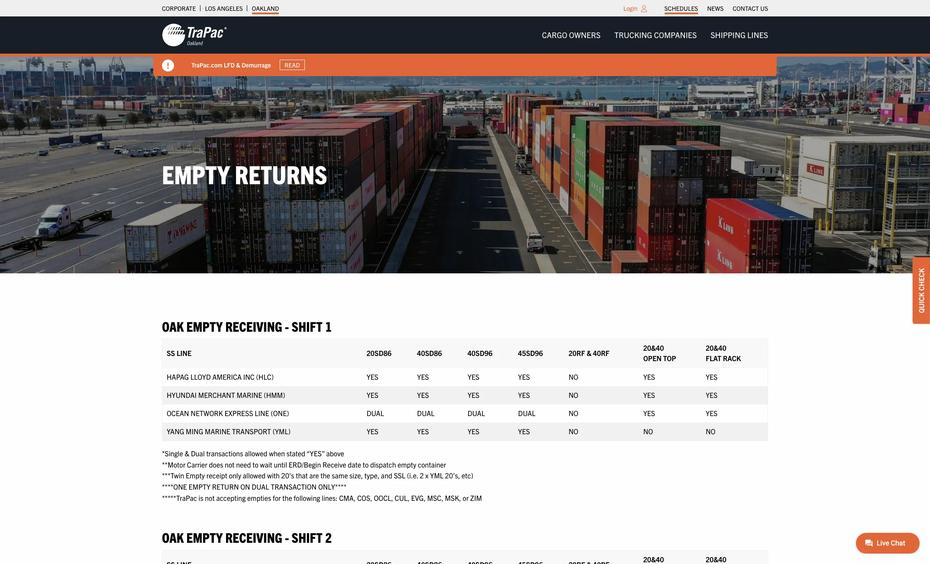Task type: describe. For each thing, give the bounding box(es) containing it.
angeles
[[217, 4, 243, 12]]

20&40 open top
[[643, 344, 676, 363]]

& for *single & dual transactions allowed when stated "yes" above **motor carrier does not need to wait until erd/begin receive date to dispatch empty container ***twin empty receipt only allowed with 20's that are the same size, type, and ssl (i.e. 2 x yml 20's, etc) ****one empty return on dual transaction only**** *****trapac is not accepting empties for the following lines: cma, cos, oocl, cul, evg, msc, msk, or zim
[[185, 450, 189, 458]]

**motor
[[162, 461, 185, 469]]

shipping
[[711, 30, 746, 40]]

oak for oak empty receiving                - shift 2
[[162, 529, 184, 546]]

when
[[269, 450, 285, 458]]

- for 1
[[285, 318, 289, 335]]

shipping lines
[[711, 30, 768, 40]]

empty returns
[[162, 158, 327, 189]]

empty inside *single & dual transactions allowed when stated "yes" above **motor carrier does not need to wait until erd/begin receive date to dispatch empty container ***twin empty receipt only allowed with 20's that are the same size, type, and ssl (i.e. 2 x yml 20's, etc) ****one empty return on dual transaction only**** *****trapac is not accepting empties for the following lines: cma, cos, oocl, cul, evg, msc, msk, or zim
[[186, 472, 205, 480]]

*****trapac
[[162, 494, 197, 503]]

flat
[[706, 354, 722, 363]]

trapac.com
[[191, 61, 223, 69]]

1 to from the left
[[253, 461, 258, 469]]

oak empty receiving                - shift 2
[[162, 529, 332, 546]]

quick check
[[917, 269, 926, 313]]

hyundai merchant marine (hmm)
[[167, 391, 285, 400]]

zim
[[470, 494, 482, 503]]

merchant
[[198, 391, 235, 400]]

news
[[707, 4, 724, 12]]

****one
[[162, 483, 187, 491]]

receiving for 1
[[225, 318, 282, 335]]

network
[[191, 409, 223, 418]]

*single & dual transactions allowed when stated "yes" above **motor carrier does not need to wait until erd/begin receive date to dispatch empty container ***twin empty receipt only allowed with 20's that are the same size, type, and ssl (i.e. 2 x yml 20's, etc) ****one empty return on dual transaction only**** *****trapac is not accepting empties for the following lines: cma, cos, oocl, cul, evg, msc, msk, or zim
[[162, 450, 482, 503]]

empties
[[247, 494, 271, 503]]

1 vertical spatial line
[[255, 409, 269, 418]]

corporate
[[162, 4, 196, 12]]

1
[[325, 318, 332, 335]]

20rf
[[569, 349, 585, 358]]

ocean
[[167, 409, 189, 418]]

oak empty receiving                - shift 1
[[162, 318, 332, 335]]

following
[[294, 494, 320, 503]]

ssl
[[394, 472, 405, 480]]

- for 2
[[285, 529, 289, 546]]

20&40 inside "20&40 open top"
[[643, 344, 664, 353]]

los angeles
[[205, 4, 243, 12]]

news link
[[707, 2, 724, 14]]

yang ming marine transport (yml)
[[167, 427, 291, 436]]

top
[[663, 354, 676, 363]]

lines
[[747, 30, 768, 40]]

40rf
[[593, 349, 610, 358]]

is
[[199, 494, 203, 503]]

shift for 1
[[292, 318, 322, 335]]

menu bar containing schedules
[[660, 2, 773, 14]]

msc,
[[427, 494, 443, 503]]

ss
[[167, 349, 175, 358]]

above
[[326, 450, 344, 458]]

20's,
[[445, 472, 460, 480]]

0 vertical spatial line
[[177, 349, 191, 358]]

empty
[[398, 461, 416, 469]]

(i.e.
[[407, 472, 418, 480]]

0 horizontal spatial the
[[282, 494, 292, 503]]

& for 20rf & 40rf
[[587, 349, 592, 358]]

on
[[240, 483, 250, 491]]

empty for oak empty receiving                - shift 2
[[186, 529, 223, 546]]

cul,
[[395, 494, 410, 503]]

wait
[[260, 461, 272, 469]]

trucking companies
[[615, 30, 697, 40]]

inc
[[243, 373, 255, 382]]

trapac.com lfd & demurrage
[[191, 61, 271, 69]]

only****
[[318, 483, 347, 491]]

shift for 2
[[292, 529, 322, 546]]

empty for oak empty receiving                - shift 1
[[186, 318, 223, 335]]

rack
[[723, 354, 741, 363]]

cargo
[[542, 30, 567, 40]]

receiving for 2
[[225, 529, 282, 546]]

msk,
[[445, 494, 461, 503]]

for
[[273, 494, 281, 503]]

evg,
[[411, 494, 426, 503]]

stated
[[287, 450, 305, 458]]

owners
[[569, 30, 601, 40]]

does
[[209, 461, 223, 469]]

oocl,
[[374, 494, 393, 503]]

1 horizontal spatial the
[[321, 472, 330, 480]]

marine for merchant
[[237, 391, 262, 400]]

(hmm)
[[264, 391, 285, 400]]

(hlc)
[[256, 373, 274, 382]]

return
[[212, 483, 239, 491]]

login
[[623, 4, 638, 12]]

receive
[[323, 461, 346, 469]]

companies
[[654, 30, 697, 40]]

empty inside *single & dual transactions allowed when stated "yes" above **motor carrier does not need to wait until erd/begin receive date to dispatch empty container ***twin empty receipt only allowed with 20's that are the same size, type, and ssl (i.e. 2 x yml 20's, etc) ****one empty return on dual transaction only**** *****trapac is not accepting empties for the following lines: cma, cos, oocl, cul, evg, msc, msk, or zim
[[189, 483, 210, 491]]

20&40 flat rack
[[706, 344, 741, 363]]

shipping lines link
[[704, 26, 775, 44]]

1 vertical spatial allowed
[[243, 472, 266, 480]]

quick
[[917, 293, 926, 313]]

solid image
[[162, 60, 174, 72]]

banner containing cargo owners
[[0, 16, 930, 76]]



Task type: locate. For each thing, give the bounding box(es) containing it.
etc)
[[462, 472, 473, 480]]

0 horizontal spatial not
[[205, 494, 215, 503]]

allowed up on
[[243, 472, 266, 480]]

size,
[[350, 472, 363, 480]]

(yml)
[[273, 427, 291, 436]]

ming
[[186, 427, 203, 436]]

lloyd
[[191, 373, 211, 382]]

menu bar
[[660, 2, 773, 14], [535, 26, 775, 44]]

until
[[274, 461, 287, 469]]

same
[[332, 472, 348, 480]]

america
[[212, 373, 242, 382]]

empty up is
[[189, 483, 210, 491]]

marine down ocean network express line (one)
[[205, 427, 230, 436]]

contact us link
[[733, 2, 768, 14]]

20&40 inside 20&40 flat rack
[[706, 344, 727, 353]]

line right ss
[[177, 349, 191, 358]]

dispatch
[[370, 461, 396, 469]]

hapag lloyd america inc (hlc)
[[167, 373, 274, 382]]

1 vertical spatial -
[[285, 529, 289, 546]]

2 oak from the top
[[162, 529, 184, 546]]

cargo owners
[[542, 30, 601, 40]]

1 vertical spatial empty
[[189, 483, 210, 491]]

& right lfd
[[236, 61, 240, 69]]

1 horizontal spatial marine
[[237, 391, 262, 400]]

marine down inc
[[237, 391, 262, 400]]

0 vertical spatial &
[[236, 61, 240, 69]]

not right is
[[205, 494, 215, 503]]

line left the (one)
[[255, 409, 269, 418]]

-
[[285, 318, 289, 335], [285, 529, 289, 546]]

1 vertical spatial shift
[[292, 529, 322, 546]]

1 - from the top
[[285, 318, 289, 335]]

1 vertical spatial menu bar
[[535, 26, 775, 44]]

1 vertical spatial 2
[[325, 529, 332, 546]]

1 horizontal spatial &
[[236, 61, 240, 69]]

dual
[[191, 450, 205, 458]]

demurrage
[[242, 61, 271, 69]]

menu bar down "light" icon
[[535, 26, 775, 44]]

allowed up 'wait'
[[245, 450, 267, 458]]

0 vertical spatial shift
[[292, 318, 322, 335]]

1 oak from the top
[[162, 318, 184, 335]]

with
[[267, 472, 280, 480]]

1 shift from the top
[[292, 318, 322, 335]]

hapag
[[167, 373, 189, 382]]

2 to from the left
[[363, 461, 369, 469]]

oak up ss
[[162, 318, 184, 335]]

0 vertical spatial marine
[[237, 391, 262, 400]]

2 receiving from the top
[[225, 529, 282, 546]]

no for yang ming marine transport (yml)
[[569, 427, 578, 436]]

empty up 'ss line'
[[186, 318, 223, 335]]

0 horizontal spatial line
[[177, 349, 191, 358]]

schedules
[[665, 4, 698, 12]]

marine for ming
[[205, 427, 230, 436]]

contact
[[733, 4, 759, 12]]

2 vertical spatial &
[[185, 450, 189, 458]]

the right are
[[321, 472, 330, 480]]

0 vertical spatial receiving
[[225, 318, 282, 335]]

1 vertical spatial &
[[587, 349, 592, 358]]

40sd96
[[468, 349, 493, 358]]

shift down following
[[292, 529, 322, 546]]

not
[[225, 461, 235, 469], [205, 494, 215, 503]]

allowed
[[245, 450, 267, 458], [243, 472, 266, 480]]

2 vertical spatial empty
[[186, 529, 223, 546]]

dual
[[367, 409, 384, 418], [417, 409, 435, 418], [468, 409, 485, 418], [518, 409, 536, 418], [252, 483, 269, 491]]

and
[[381, 472, 392, 480]]

2 - from the top
[[285, 529, 289, 546]]

&
[[236, 61, 240, 69], [587, 349, 592, 358], [185, 450, 189, 458]]

menu bar containing cargo owners
[[535, 26, 775, 44]]

ss line
[[167, 349, 191, 358]]

express
[[225, 409, 253, 418]]

1 vertical spatial the
[[282, 494, 292, 503]]

that
[[296, 472, 308, 480]]

oak down *****trapac
[[162, 529, 184, 546]]

ocean network express line (one)
[[167, 409, 289, 418]]

0 horizontal spatial to
[[253, 461, 258, 469]]

0 vertical spatial allowed
[[245, 450, 267, 458]]

lines:
[[322, 494, 338, 503]]

empty
[[162, 158, 230, 189], [186, 472, 205, 480]]

to left 'wait'
[[253, 461, 258, 469]]

date
[[348, 461, 361, 469]]

no for hapag lloyd america inc (hlc)
[[569, 373, 578, 382]]

shift left "1"
[[292, 318, 322, 335]]

light image
[[641, 5, 647, 12]]

0 vertical spatial oak
[[162, 318, 184, 335]]

dual inside *single & dual transactions allowed when stated "yes" above **motor carrier does not need to wait until erd/begin receive date to dispatch empty container ***twin empty receipt only allowed with 20's that are the same size, type, and ssl (i.e. 2 x yml 20's, etc) ****one empty return on dual transaction only**** *****trapac is not accepting empties for the following lines: cma, cos, oocl, cul, evg, msc, msk, or zim
[[252, 483, 269, 491]]

1 horizontal spatial not
[[225, 461, 235, 469]]

the
[[321, 472, 330, 480], [282, 494, 292, 503]]

oakland image
[[162, 23, 227, 47]]

login link
[[623, 4, 638, 12]]

no for ocean network express line (one)
[[569, 409, 578, 418]]

los angeles link
[[205, 2, 243, 14]]

lfd
[[224, 61, 235, 69]]

menu bar up shipping
[[660, 2, 773, 14]]

quick check link
[[913, 258, 930, 324]]

no for hyundai merchant marine (hmm)
[[569, 391, 578, 400]]

0 vertical spatial -
[[285, 318, 289, 335]]

2 horizontal spatial &
[[587, 349, 592, 358]]

1 vertical spatial oak
[[162, 529, 184, 546]]

1 horizontal spatial line
[[255, 409, 269, 418]]

carrier
[[187, 461, 207, 469]]

transaction
[[271, 483, 317, 491]]

0 vertical spatial not
[[225, 461, 235, 469]]

0 horizontal spatial marine
[[205, 427, 230, 436]]

trucking companies link
[[608, 26, 704, 44]]

hyundai
[[167, 391, 197, 400]]

need
[[236, 461, 251, 469]]

40sd86
[[417, 349, 442, 358]]

cos,
[[357, 494, 372, 503]]

& right 20rf
[[587, 349, 592, 358]]

or
[[463, 494, 469, 503]]

1 horizontal spatial 2
[[420, 472, 424, 480]]

type,
[[365, 472, 379, 480]]

& inside *single & dual transactions allowed when stated "yes" above **motor carrier does not need to wait until erd/begin receive date to dispatch empty container ***twin empty receipt only allowed with 20's that are the same size, type, and ssl (i.e. 2 x yml 20's, etc) ****one empty return on dual transaction only**** *****trapac is not accepting empties for the following lines: cma, cos, oocl, cul, evg, msc, msk, or zim
[[185, 450, 189, 458]]

trucking
[[615, 30, 652, 40]]

"yes"
[[307, 450, 325, 458]]

marine
[[237, 391, 262, 400], [205, 427, 230, 436]]

2 shift from the top
[[292, 529, 322, 546]]

cargo owners link
[[535, 26, 608, 44]]

only
[[229, 472, 241, 480]]

x
[[425, 472, 429, 480]]

1 vertical spatial not
[[205, 494, 215, 503]]

banner
[[0, 16, 930, 76]]

shift
[[292, 318, 322, 335], [292, 529, 322, 546]]

0 vertical spatial menu bar
[[660, 2, 773, 14]]

to right date
[[363, 461, 369, 469]]

receipt
[[206, 472, 227, 480]]

check
[[917, 269, 926, 291]]

& left dual
[[185, 450, 189, 458]]

0 vertical spatial empty
[[162, 158, 230, 189]]

2 down lines: on the bottom left of page
[[325, 529, 332, 546]]

1 vertical spatial receiving
[[225, 529, 282, 546]]

the right for
[[282, 494, 292, 503]]

empty down is
[[186, 529, 223, 546]]

0 horizontal spatial 2
[[325, 529, 332, 546]]

1 receiving from the top
[[225, 318, 282, 335]]

0 vertical spatial the
[[321, 472, 330, 480]]

20rf & 40rf
[[569, 349, 610, 358]]

los
[[205, 4, 216, 12]]

yang
[[167, 427, 184, 436]]

2 inside *single & dual transactions allowed when stated "yes" above **motor carrier does not need to wait until erd/begin receive date to dispatch empty container ***twin empty receipt only allowed with 20's that are the same size, type, and ssl (i.e. 2 x yml 20's, etc) ****one empty return on dual transaction only**** *****trapac is not accepting empties for the following lines: cma, cos, oocl, cul, evg, msc, msk, or zim
[[420, 472, 424, 480]]

cma,
[[339, 494, 356, 503]]

oak for oak empty receiving                - shift 1
[[162, 318, 184, 335]]

to
[[253, 461, 258, 469], [363, 461, 369, 469]]

not down the transactions
[[225, 461, 235, 469]]

empty
[[186, 318, 223, 335], [189, 483, 210, 491], [186, 529, 223, 546]]

1 horizontal spatial to
[[363, 461, 369, 469]]

20's
[[281, 472, 294, 480]]

0 vertical spatial empty
[[186, 318, 223, 335]]

45sd96
[[518, 349, 543, 358]]

are
[[309, 472, 319, 480]]

2 left x
[[420, 472, 424, 480]]

***twin
[[162, 472, 184, 480]]

1 vertical spatial marine
[[205, 427, 230, 436]]

0 horizontal spatial &
[[185, 450, 189, 458]]

1 vertical spatial empty
[[186, 472, 205, 480]]

0 vertical spatial 2
[[420, 472, 424, 480]]

transactions
[[206, 450, 243, 458]]

2
[[420, 472, 424, 480], [325, 529, 332, 546]]

transport
[[232, 427, 271, 436]]



Task type: vqa. For each thing, say whether or not it's contained in the screenshot.


